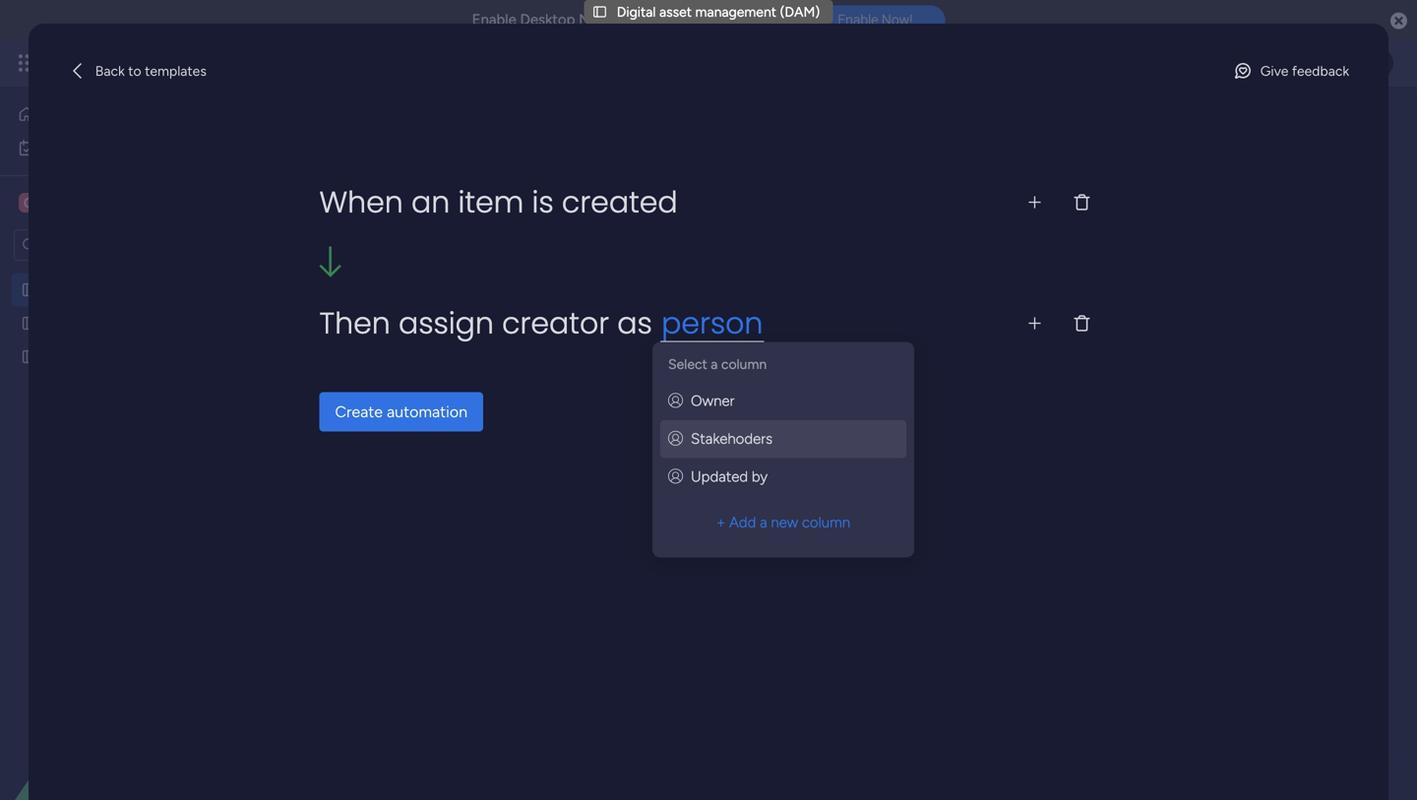 Task type: describe. For each thing, give the bounding box(es) containing it.
collaborative whiteboard
[[548, 185, 705, 201]]

monday
[[88, 52, 155, 74]]

automation
[[387, 402, 468, 421]]

an
[[411, 181, 450, 223]]

new
[[306, 237, 335, 254]]

w7   12 - 18
[[376, 384, 427, 398]]

give
[[1261, 62, 1289, 79]]

notifications
[[579, 11, 665, 29]]

26
[[642, 384, 654, 398]]

on
[[669, 11, 688, 29]]

c button
[[14, 186, 192, 219]]

item
[[458, 181, 524, 223]]

asset for new
[[338, 237, 371, 254]]

dapulse person column image
[[668, 468, 683, 486]]

as
[[617, 302, 652, 344]]

main table
[[329, 185, 394, 201]]

when
[[319, 181, 403, 223]]

new asset
[[306, 237, 371, 254]]

+ add a new column
[[716, 514, 850, 531]]

1 horizontal spatial column
[[802, 514, 850, 531]]

help image
[[1289, 53, 1309, 73]]

table
[[362, 185, 394, 201]]

create automation button
[[319, 392, 483, 431]]

10
[[768, 384, 779, 398]]

workload inside 'field'
[[327, 306, 413, 331]]

enable for enable now!
[[838, 12, 878, 28]]

dapulse person column image for owner
[[668, 392, 683, 410]]

creator
[[502, 302, 609, 344]]

templates
[[145, 62, 207, 79]]

integrate button
[[1017, 172, 1208, 214]]

then assign creator as person
[[319, 302, 763, 344]]

enable now!
[[838, 12, 913, 28]]

w10   4 - 10
[[727, 384, 779, 398]]

enable now! button
[[805, 5, 945, 35]]

back to templates
[[95, 62, 207, 79]]

dapulse close image
[[1391, 11, 1407, 31]]

integrate
[[1051, 185, 1107, 201]]

main table button
[[298, 177, 409, 209]]

created
[[562, 181, 678, 223]]

2 public board image from the top
[[21, 314, 39, 333]]

18
[[416, 384, 427, 398]]

dapulse person column image for stakehoders
[[668, 430, 683, 448]]

Workload field
[[322, 306, 418, 331]]

chart
[[882, 306, 933, 331]]

2 - from the left
[[657, 384, 661, 398]]

digital asset management (dam)
[[617, 3, 820, 20]]

1 public board image from the top
[[21, 280, 39, 299]]

collaborative
[[548, 185, 629, 201]]

workspace image
[[19, 192, 38, 214]]

management for asset
[[695, 3, 777, 20]]

lottie animation image
[[0, 601, 251, 800]]

today button
[[617, 302, 671, 335]]

stakehoders
[[691, 430, 773, 448]]

select
[[668, 356, 707, 373]]



Task type: locate. For each thing, give the bounding box(es) containing it.
- left 3 in the top left of the page
[[657, 384, 661, 398]]

updated by
[[691, 468, 768, 486]]

a
[[711, 356, 718, 373], [760, 514, 767, 531]]

enable desktop notifications on this computer
[[472, 11, 790, 29]]

back to templates button
[[60, 55, 214, 86]]

add
[[729, 514, 756, 531]]

- right 4
[[761, 384, 765, 398]]

desktop
[[520, 11, 575, 29]]

enable left now!
[[838, 12, 878, 28]]

column right the new
[[802, 514, 850, 531]]

weeks
[[690, 310, 731, 327]]

is
[[532, 181, 554, 223]]

main
[[329, 185, 358, 201]]

1 horizontal spatial workload
[[460, 185, 518, 201]]

john smith image
[[1362, 47, 1394, 79]]

dapulse person column image
[[668, 392, 683, 410], [668, 430, 683, 448]]

create automation
[[335, 402, 468, 421]]

1 vertical spatial public board image
[[21, 314, 39, 333]]

v2 collapse up image
[[309, 373, 327, 386]]

w10
[[727, 384, 748, 398]]

0 vertical spatial a
[[711, 356, 718, 373]]

1 horizontal spatial -
[[657, 384, 661, 398]]

1 dapulse person column image from the top
[[668, 392, 683, 410]]

a right select
[[711, 356, 718, 373]]

person
[[661, 302, 763, 344]]

(dam)
[[780, 3, 820, 20]]

- for w7   12 - 18
[[408, 384, 413, 398]]

0 vertical spatial asset
[[659, 3, 692, 20]]

monday work management
[[88, 52, 306, 74]]

a right add
[[760, 514, 767, 531]]

updated
[[691, 468, 748, 486]]

3 - from the left
[[761, 384, 765, 398]]

whiteboard
[[633, 185, 705, 201]]

then
[[319, 302, 390, 344]]

feedback
[[1292, 62, 1350, 79]]

0 horizontal spatial -
[[408, 384, 413, 398]]

-
[[408, 384, 413, 398], [657, 384, 661, 398], [761, 384, 765, 398]]

management
[[695, 3, 777, 20], [199, 52, 306, 74]]

search everything image
[[1246, 53, 1266, 73]]

select product image
[[18, 53, 37, 73]]

0 horizontal spatial asset
[[338, 237, 371, 254]]

now!
[[882, 12, 913, 28]]

give feedback link
[[1225, 55, 1357, 86]]

column up "w10"
[[721, 356, 767, 373]]

1 - from the left
[[408, 384, 413, 398]]

w9
[[602, 384, 618, 398]]

by
[[752, 468, 768, 486]]

workload inside button
[[460, 185, 518, 201]]

new
[[771, 514, 798, 531]]

dapulse person column image right 26
[[668, 392, 683, 410]]

0 horizontal spatial a
[[711, 356, 718, 373]]

public board image
[[21, 280, 39, 299], [21, 314, 39, 333], [21, 347, 39, 366]]

lottie animation element
[[0, 601, 251, 800]]

0 vertical spatial management
[[695, 3, 777, 20]]

w7
[[376, 384, 393, 398]]

1 vertical spatial a
[[760, 514, 767, 531]]

1 horizontal spatial enable
[[838, 12, 878, 28]]

+
[[716, 514, 726, 531]]

enable for enable desktop notifications on this computer
[[472, 11, 517, 29]]

0 horizontal spatial workload
[[327, 306, 413, 331]]

more dots image
[[793, 311, 807, 326]]

asset
[[659, 3, 692, 20], [338, 237, 371, 254]]

digital
[[617, 3, 656, 20]]

2 horizontal spatial -
[[761, 384, 765, 398]]

management for work
[[199, 52, 306, 74]]

3 public board image from the top
[[21, 347, 39, 366]]

column
[[721, 356, 767, 373], [802, 514, 850, 531]]

1 vertical spatial management
[[199, 52, 306, 74]]

1 vertical spatial asset
[[338, 237, 371, 254]]

asset for digital
[[659, 3, 692, 20]]

back
[[95, 62, 125, 79]]

feb
[[621, 384, 639, 398]]

computer
[[722, 11, 790, 29]]

1 horizontal spatial a
[[760, 514, 767, 531]]

12
[[395, 384, 406, 398]]

0 horizontal spatial column
[[721, 356, 767, 373]]

0 vertical spatial column
[[721, 356, 767, 373]]

asset inside button
[[338, 237, 371, 254]]

0 vertical spatial public board image
[[21, 280, 39, 299]]

enable
[[472, 11, 517, 29], [838, 12, 878, 28]]

give feedback button
[[1225, 55, 1357, 86]]

team
[[424, 185, 457, 201]]

work
[[159, 52, 194, 74]]

- for w10   4 - 10
[[761, 384, 765, 398]]

option
[[0, 272, 251, 276]]

4
[[751, 384, 758, 398]]

new asset button
[[298, 230, 379, 261]]

select a column
[[668, 356, 767, 373]]

- right 12
[[408, 384, 413, 398]]

create
[[335, 402, 383, 421]]

management right work at the left top of the page
[[199, 52, 306, 74]]

give feedback
[[1261, 62, 1350, 79]]

team workload button
[[409, 177, 533, 209]]

1 vertical spatial column
[[802, 514, 850, 531]]

enable inside button
[[838, 12, 878, 28]]

1 vertical spatial workload
[[327, 306, 413, 331]]

2 enable from the left
[[838, 12, 878, 28]]

assign
[[399, 302, 494, 344]]

when an item is created
[[319, 181, 678, 223]]

0 vertical spatial dapulse person column image
[[668, 392, 683, 410]]

dapulse person column image up dapulse person column image
[[668, 430, 683, 448]]

0 horizontal spatial management
[[199, 52, 306, 74]]

0 vertical spatial workload
[[460, 185, 518, 201]]

w9   feb 26 - 3
[[602, 384, 670, 398]]

list box
[[0, 269, 251, 639]]

3
[[664, 384, 670, 398]]

management right on
[[695, 3, 777, 20]]

0 horizontal spatial enable
[[472, 11, 517, 29]]

workload
[[460, 185, 518, 201], [327, 306, 413, 331]]

2 vertical spatial public board image
[[21, 347, 39, 366]]

1 enable from the left
[[472, 11, 517, 29]]

to
[[128, 62, 141, 79]]

1 vertical spatial dapulse person column image
[[668, 430, 683, 448]]

team workload
[[424, 185, 518, 201]]

Chart field
[[877, 306, 938, 331]]

asset right new
[[338, 237, 371, 254]]

this
[[692, 11, 719, 29]]

2 dapulse person column image from the top
[[668, 430, 683, 448]]

1 horizontal spatial asset
[[659, 3, 692, 20]]

asset right digital
[[659, 3, 692, 20]]

1 horizontal spatial management
[[695, 3, 777, 20]]

collaborative whiteboard button
[[533, 177, 705, 209]]

c
[[24, 194, 34, 211]]

enable left desktop
[[472, 11, 517, 29]]

workload right team
[[460, 185, 518, 201]]

workload up w7 at top left
[[327, 306, 413, 331]]

today
[[625, 310, 662, 327]]

owner
[[691, 392, 735, 410]]



Task type: vqa. For each thing, say whether or not it's contained in the screenshot.
IS in the left of the page
yes



